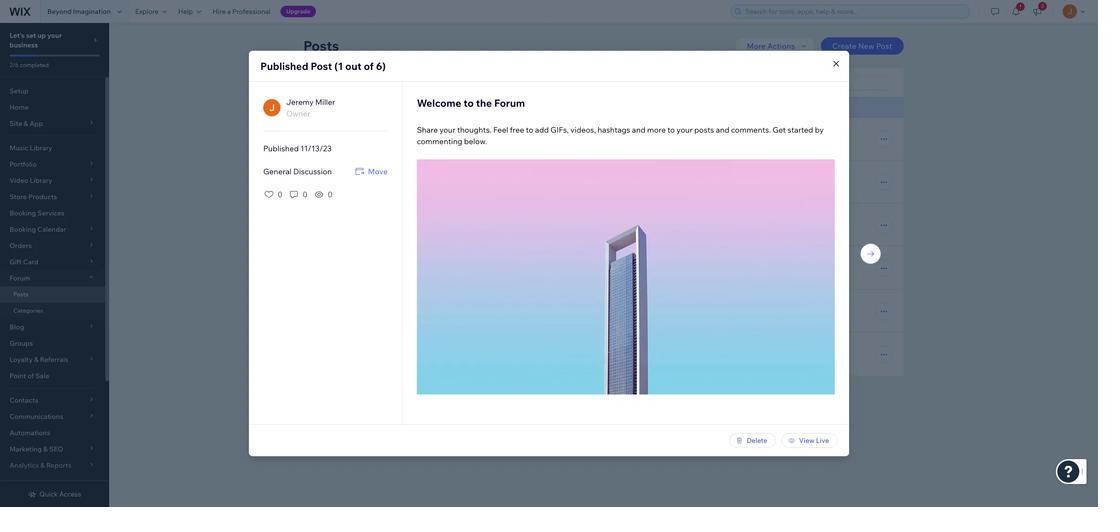 Task type: locate. For each thing, give the bounding box(es) containing it.
out
[[345, 60, 362, 72]]

2 staff from the top
[[434, 314, 449, 323]]

free
[[510, 125, 524, 135]]

staff down building
[[434, 314, 449, 323]]

0
[[278, 190, 283, 199], [303, 190, 308, 199], [328, 190, 333, 199]]

hire
[[213, 7, 226, 16]]

live
[[816, 436, 829, 445]]

1 horizontal spatial 0
[[303, 190, 308, 199]]

jeremy
[[286, 97, 314, 107], [387, 142, 411, 150], [387, 185, 411, 193], [387, 228, 411, 237], [387, 271, 411, 280], [387, 314, 411, 323], [387, 357, 411, 366]]

services
[[37, 209, 65, 217]]

0 horizontal spatial 0
[[278, 190, 283, 199]]

and right posts
[[716, 125, 730, 135]]

· down welcome to the forum link at the left top of the page
[[431, 142, 433, 150]]

creating private categories link
[[387, 257, 485, 268]]

1 horizontal spatial and
[[716, 125, 730, 135]]

· down community building guide link
[[431, 314, 433, 323]]

started
[[788, 125, 813, 135]]

discussion
[[460, 142, 494, 150], [293, 167, 332, 176], [460, 185, 494, 193], [460, 228, 494, 237]]

help button
[[173, 0, 207, 23]]

4 13, from the top
[[760, 264, 768, 272]]

welcome for welcome to the forum jeremy miller · general discussion
[[387, 128, 420, 138]]

general down welcome to the forum link at the left top of the page
[[434, 142, 459, 150]]

1 horizontal spatial post
[[876, 41, 893, 51]]

create
[[833, 41, 857, 51]]

staff
[[434, 271, 449, 280], [434, 314, 449, 323], [434, 357, 449, 366]]

discussion inside forum rules jeremy miller · general discussion
[[460, 228, 494, 237]]

4 nov 13, 2023 from the top
[[745, 264, 785, 272]]

welcome up share
[[417, 97, 461, 109]]

· inside forum rules jeremy miller · general discussion
[[431, 228, 433, 237]]

miller down money
[[412, 357, 430, 366]]

sidebar element
[[0, 23, 109, 507]]

general inside welcome to the forum jeremy miller · general discussion
[[434, 142, 459, 150]]

1 vertical spatial published
[[312, 78, 348, 87]]

None checkbox
[[315, 133, 323, 145], [315, 176, 323, 188], [315, 133, 323, 145], [315, 176, 323, 188]]

jeremy down creating
[[387, 271, 411, 280]]

the up thoughts. in the top of the page
[[476, 97, 492, 109]]

miller down rules
[[412, 228, 430, 237]]

more
[[747, 41, 766, 51]]

2 only from the top
[[451, 314, 465, 323]]

·
[[431, 142, 433, 150], [431, 228, 433, 237], [431, 271, 433, 280], [431, 314, 433, 323], [431, 357, 433, 366]]

0 vertical spatial published
[[260, 60, 308, 72]]

all
[[354, 103, 362, 112]]

1 horizontal spatial posts
[[304, 37, 339, 54]]

general up 0 likes element
[[263, 167, 292, 176]]

jeremy inside forum rules jeremy miller · general discussion
[[387, 228, 411, 237]]

only inside community building guide jeremy miller · staff only
[[451, 314, 465, 323]]

welcome inside welcome to the forum jeremy miller · general discussion
[[387, 128, 420, 138]]

categories
[[13, 307, 43, 314]]

3 only from the top
[[451, 357, 465, 366]]

comments.
[[731, 125, 771, 135]]

11/13/23
[[301, 144, 332, 153]]

private
[[420, 258, 445, 267]]

only inside creating private categories jeremy miller · staff only
[[451, 271, 465, 280]]

nov for earn money from your forum
[[745, 350, 758, 359]]

3 nov from the top
[[745, 221, 758, 229]]

miller down welcome to the forum link at the left top of the page
[[412, 142, 430, 150]]

let's set up your business
[[10, 31, 62, 49]]

0 vertical spatial staff
[[434, 271, 449, 280]]

0 horizontal spatial and
[[632, 125, 646, 135]]

groups
[[10, 339, 33, 348]]

1 nov from the top
[[745, 135, 758, 143]]

2 2023 from the top
[[770, 178, 785, 186]]

staff inside creating private categories jeremy miller · staff only
[[434, 271, 449, 280]]

miller inside jeremy miller owner
[[315, 97, 335, 107]]

music
[[10, 144, 28, 152]]

tab list containing published (6)
[[304, 68, 426, 97]]

0 vertical spatial post
[[876, 41, 893, 51]]

· inside welcome to the forum jeremy miller · general discussion
[[431, 142, 433, 150]]

5 · from the top
[[431, 357, 433, 366]]

· inside creating private categories jeremy miller · staff only
[[431, 271, 433, 280]]

forum rules jeremy miller · general discussion
[[387, 215, 494, 237]]

view
[[799, 436, 815, 445]]

introduce
[[387, 171, 422, 181]]

staff down from
[[434, 357, 449, 366]]

creating
[[387, 258, 418, 267]]

6 2023 from the top
[[770, 350, 785, 359]]

2 13, from the top
[[760, 178, 768, 186]]

0 vertical spatial only
[[451, 271, 465, 280]]

1 vertical spatial of
[[28, 372, 34, 380]]

general down yourself
[[434, 185, 459, 193]]

your right from
[[450, 344, 466, 353]]

posts inside 'link'
[[13, 291, 28, 298]]

6 nov 13, 2023 from the top
[[745, 350, 785, 359]]

3 · from the top
[[431, 271, 433, 280]]

music library link
[[0, 140, 105, 156]]

6 nov from the top
[[745, 350, 758, 359]]

4 2023 from the top
[[770, 264, 785, 272]]

0 vertical spatial of
[[364, 60, 374, 72]]

hire a professional
[[213, 7, 271, 16]]

only
[[451, 271, 465, 280], [451, 314, 465, 323], [451, 357, 465, 366]]

0 horizontal spatial of
[[28, 372, 34, 380]]

2 0 from the left
[[303, 190, 308, 199]]

jeremy miller owner
[[286, 97, 335, 118]]

nov 13, 2023 for creating private categories
[[745, 264, 785, 272]]

0 vertical spatial the
[[476, 97, 492, 109]]

nov
[[745, 135, 758, 143], [745, 178, 758, 186], [745, 221, 758, 229], [745, 264, 758, 272], [745, 307, 758, 316], [745, 350, 758, 359]]

jeremy down forum rules link at the left of page
[[387, 228, 411, 237]]

general up the creating private categories link
[[434, 228, 459, 237]]

1 horizontal spatial the
[[476, 97, 492, 109]]

the left thoughts. in the top of the page
[[431, 128, 443, 138]]

only down earn money from your forum link
[[451, 357, 465, 366]]

automations
[[10, 429, 50, 437]]

staff inside earn money from your forum jeremy miller · staff only
[[434, 357, 449, 366]]

6)
[[376, 60, 386, 72]]

0 left 0 comments element
[[278, 190, 283, 199]]

· down private
[[431, 271, 433, 280]]

2/6
[[10, 61, 19, 68]]

5 2023 from the top
[[770, 307, 785, 316]]

1 vertical spatial staff
[[434, 314, 449, 323]]

your inside the let's set up your business
[[47, 31, 62, 40]]

miller down community
[[412, 314, 430, 323]]

forum inside popup button
[[10, 274, 30, 282]]

1 nov 13, 2023 from the top
[[745, 135, 785, 143]]

1 vertical spatial posts
[[13, 291, 28, 298]]

0 views element
[[328, 189, 333, 200]]

1 · from the top
[[431, 142, 433, 150]]

0 horizontal spatial the
[[431, 128, 443, 138]]

general discussion
[[263, 167, 332, 176]]

jeremy inside introduce yourself jeremy miller general discussion
[[387, 185, 411, 193]]

2 vertical spatial only
[[451, 357, 465, 366]]

0 horizontal spatial posts
[[13, 291, 28, 298]]

explore
[[135, 7, 159, 16]]

published 11/13/23
[[263, 144, 332, 153]]

0 for 0 views element
[[328, 190, 333, 199]]

miller inside earn money from your forum jeremy miller · staff only
[[412, 357, 430, 366]]

hire a professional link
[[207, 0, 276, 23]]

miller down published (6)
[[315, 97, 335, 107]]

1 only from the top
[[451, 271, 465, 280]]

posts up categories
[[13, 291, 28, 298]]

miller inside welcome to the forum jeremy miller · general discussion
[[412, 142, 430, 150]]

music library
[[10, 144, 52, 152]]

miller
[[315, 97, 335, 107], [412, 142, 430, 150], [412, 185, 430, 193], [412, 228, 430, 237], [412, 271, 430, 280], [412, 314, 430, 323], [412, 357, 430, 366]]

None checkbox
[[315, 102, 323, 113]]

share
[[417, 125, 438, 135]]

0 vertical spatial posts
[[304, 37, 339, 54]]

2023 for creating private categories
[[770, 264, 785, 272]]

published for published post (1 out of 6)
[[260, 60, 308, 72]]

jeremy up introduce
[[387, 142, 411, 150]]

upgrade button
[[281, 6, 316, 17]]

forum
[[494, 97, 525, 109], [445, 128, 468, 138], [387, 215, 410, 224], [10, 274, 30, 282], [468, 344, 492, 353]]

to inside welcome to the forum jeremy miller · general discussion
[[422, 128, 430, 138]]

0 vertical spatial welcome
[[417, 97, 461, 109]]

1 vertical spatial welcome
[[387, 128, 420, 138]]

published down published post (1 out of 6)
[[312, 78, 348, 87]]

5 13, from the top
[[760, 307, 768, 316]]

2 · from the top
[[431, 228, 433, 237]]

1 0 from the left
[[278, 190, 283, 199]]

setup link
[[0, 83, 105, 99]]

2 horizontal spatial 0
[[328, 190, 333, 199]]

gifs,
[[551, 125, 569, 135]]

and left 'more'
[[632, 125, 646, 135]]

of left the sale
[[28, 372, 34, 380]]

booking
[[10, 209, 36, 217]]

1 vertical spatial the
[[431, 128, 443, 138]]

5 nov 13, 2023 from the top
[[745, 307, 785, 316]]

jeremy up owner
[[286, 97, 314, 107]]

published up jeremy miller 'icon'
[[260, 60, 308, 72]]

library
[[30, 144, 52, 152]]

1 vertical spatial post
[[311, 60, 332, 72]]

published (6) button
[[304, 68, 368, 97]]

jeremy miller image
[[263, 99, 281, 116]]

tab list
[[304, 68, 426, 97]]

miller down private
[[412, 271, 430, 280]]

2 vertical spatial staff
[[434, 357, 449, 366]]

groups link
[[0, 335, 105, 351]]

welcome to the forum
[[417, 97, 525, 109]]

posts up published post (1 out of 6)
[[304, 37, 339, 54]]

staff inside community building guide jeremy miller · staff only
[[434, 314, 449, 323]]

2 button
[[1027, 0, 1048, 23]]

(0)
[[408, 78, 418, 87]]

post left (1
[[311, 60, 332, 72]]

to
[[464, 97, 474, 109], [526, 125, 533, 135], [668, 125, 675, 135], [422, 128, 430, 138]]

2023
[[770, 135, 785, 143], [770, 178, 785, 186], [770, 221, 785, 229], [770, 264, 785, 272], [770, 307, 785, 316], [770, 350, 785, 359]]

jeremy down community
[[387, 314, 411, 323]]

6 13, from the top
[[760, 350, 768, 359]]

jeremy down earn
[[387, 357, 411, 366]]

welcome up introduce
[[387, 128, 420, 138]]

1 vertical spatial only
[[451, 314, 465, 323]]

home
[[10, 103, 29, 112]]

published inside "button"
[[312, 78, 348, 87]]

the inside welcome to the forum jeremy miller · general discussion
[[431, 128, 443, 138]]

1 2023 from the top
[[770, 135, 785, 143]]

let's
[[10, 31, 25, 40]]

booking services
[[10, 209, 65, 217]]

· down earn money from your forum link
[[431, 357, 433, 366]]

published for published (6)
[[312, 78, 348, 87]]

to up introduce yourself 'link'
[[422, 128, 430, 138]]

0 down "general discussion"
[[303, 190, 308, 199]]

select all
[[332, 103, 362, 112]]

post
[[876, 41, 893, 51], [311, 60, 332, 72]]

3 staff from the top
[[434, 357, 449, 366]]

earn money from your forum jeremy miller · staff only
[[387, 344, 492, 366]]

1 horizontal spatial of
[[364, 60, 374, 72]]

of left 6)
[[364, 60, 374, 72]]

guide
[[462, 301, 483, 310]]

creating private categories jeremy miller · staff only
[[387, 258, 485, 280]]

only down categories
[[451, 271, 465, 280]]

earn
[[387, 344, 403, 353]]

move button
[[354, 166, 388, 177]]

miller inside introduce yourself jeremy miller general discussion
[[412, 185, 430, 193]]

point of sale link
[[0, 368, 105, 384]]

nov for creating private categories
[[745, 264, 758, 272]]

to left "add"
[[526, 125, 533, 135]]

0 for 0 comments element
[[303, 190, 308, 199]]

the for welcome to the forum jeremy miller · general discussion
[[431, 128, 443, 138]]

nov 13, 2023
[[745, 135, 785, 143], [745, 178, 785, 186], [745, 221, 785, 229], [745, 264, 785, 272], [745, 307, 785, 316], [745, 350, 785, 359]]

general inside introduce yourself jeremy miller general discussion
[[434, 185, 459, 193]]

staff down the creating private categories link
[[434, 271, 449, 280]]

0 horizontal spatial post
[[311, 60, 332, 72]]

and
[[632, 125, 646, 135], [716, 125, 730, 135]]

your right up
[[47, 31, 62, 40]]

only down building
[[451, 314, 465, 323]]

published up "general discussion"
[[263, 144, 299, 153]]

post right new
[[876, 41, 893, 51]]

jeremy inside creating private categories jeremy miller · staff only
[[387, 271, 411, 280]]

your left posts
[[677, 125, 693, 135]]

4 · from the top
[[431, 314, 433, 323]]

only inside earn money from your forum jeremy miller · staff only
[[451, 357, 465, 366]]

yourself
[[424, 171, 453, 181]]

1 staff from the top
[[434, 271, 449, 280]]

miller down introduce yourself 'link'
[[412, 185, 430, 193]]

point of sale
[[10, 372, 49, 380]]

3 2023 from the top
[[770, 221, 785, 229]]

3 nov 13, 2023 from the top
[[745, 221, 785, 229]]

0 right 0 comments element
[[328, 190, 333, 199]]

jeremy down introduce
[[387, 185, 411, 193]]

5 nov from the top
[[745, 307, 758, 316]]

3 13, from the top
[[760, 221, 768, 229]]

2023 for earn money from your forum
[[770, 350, 785, 359]]

completed
[[20, 61, 49, 68]]

2 vertical spatial published
[[263, 144, 299, 153]]

4 nov from the top
[[745, 264, 758, 272]]

· up private
[[431, 228, 433, 237]]

thoughts.
[[457, 125, 492, 135]]

community building guide link
[[387, 300, 483, 311]]

3 0 from the left
[[328, 190, 333, 199]]



Task type: vqa. For each thing, say whether or not it's contained in the screenshot.
the bottom Published
yes



Task type: describe. For each thing, give the bounding box(es) containing it.
view live
[[799, 436, 829, 445]]

2 nov 13, 2023 from the top
[[745, 178, 785, 186]]

forum inside forum rules jeremy miller · general discussion
[[387, 215, 410, 224]]

access
[[59, 490, 81, 498]]

13, for forum rules
[[760, 221, 768, 229]]

13, for earn money from your forum
[[760, 350, 768, 359]]

more actions
[[747, 41, 795, 51]]

money
[[405, 344, 430, 353]]

more actions button
[[736, 37, 815, 55]]

to up thoughts. in the top of the page
[[464, 97, 474, 109]]

videos,
[[571, 125, 596, 135]]

up
[[38, 31, 46, 40]]

view live button
[[782, 433, 838, 448]]

published for published 11/13/23
[[263, 144, 299, 153]]

get
[[773, 125, 786, 135]]

setup
[[10, 87, 29, 95]]

staff for building
[[434, 314, 449, 323]]

hashtags
[[598, 125, 630, 135]]

2023 for forum rules
[[770, 221, 785, 229]]

pending (0)
[[376, 78, 418, 87]]

discussion inside introduce yourself jeremy miller general discussion
[[460, 185, 494, 193]]

sale
[[35, 372, 49, 380]]

point
[[10, 372, 26, 380]]

0 likes element
[[278, 189, 283, 200]]

community
[[387, 301, 429, 310]]

new
[[858, 41, 875, 51]]

booking services link
[[0, 205, 105, 221]]

nov for community building guide
[[745, 307, 758, 316]]

owner
[[286, 109, 310, 118]]

share your thoughts. feel free to add gifs, videos, hashtags and more to your posts and comments. get started by commenting below.
[[417, 125, 826, 146]]

quick access
[[39, 490, 81, 498]]

by
[[815, 125, 824, 135]]

set
[[26, 31, 36, 40]]

· inside community building guide jeremy miller · staff only
[[431, 314, 433, 323]]

create new post
[[833, 41, 893, 51]]

2 nov from the top
[[745, 178, 758, 186]]

welcome for welcome to the forum
[[417, 97, 461, 109]]

published post (1 out of 6)
[[260, 60, 386, 72]]

professional
[[232, 7, 271, 16]]

Search field
[[812, 76, 889, 89]]

(6)
[[349, 78, 359, 87]]

jeremy inside community building guide jeremy miller · staff only
[[387, 314, 411, 323]]

help
[[178, 7, 193, 16]]

your inside earn money from your forum jeremy miller · staff only
[[450, 344, 466, 353]]

only for categories
[[451, 271, 465, 280]]

nov for forum rules
[[745, 221, 758, 229]]

from
[[431, 344, 449, 353]]

introduce yourself jeremy miller general discussion
[[387, 171, 494, 193]]

nov 13, 2023 for forum rules
[[745, 221, 785, 229]]

1 and from the left
[[632, 125, 646, 135]]

below.
[[464, 136, 487, 146]]

quick access button
[[28, 490, 81, 498]]

0 comments element
[[303, 189, 308, 200]]

a
[[227, 7, 231, 16]]

only for guide
[[451, 314, 465, 323]]

your up commenting
[[440, 125, 456, 135]]

2/6 completed
[[10, 61, 49, 68]]

discussion inside welcome to the forum jeremy miller · general discussion
[[460, 142, 494, 150]]

nov 13, 2023 for community building guide
[[745, 307, 785, 316]]

quick
[[39, 490, 58, 498]]

to right 'more'
[[668, 125, 675, 135]]

2
[[1042, 3, 1044, 9]]

13, for creating private categories
[[760, 264, 768, 272]]

forum rules link
[[387, 214, 430, 225]]

miller inside creating private categories jeremy miller · staff only
[[412, 271, 430, 280]]

automations link
[[0, 425, 105, 441]]

home link
[[0, 99, 105, 115]]

jeremy inside earn money from your forum jeremy miller · staff only
[[387, 357, 411, 366]]

2 and from the left
[[716, 125, 730, 135]]

pending
[[376, 78, 406, 87]]

forum inside welcome to the forum jeremy miller · general discussion
[[445, 128, 468, 138]]

welcome to the forum jeremy miller · general discussion
[[387, 128, 494, 150]]

2023 for community building guide
[[770, 307, 785, 316]]

building
[[431, 301, 460, 310]]

13, for community building guide
[[760, 307, 768, 316]]

add
[[535, 125, 549, 135]]

forum inside earn money from your forum jeremy miller · staff only
[[468, 344, 492, 353]]

rules
[[412, 215, 430, 224]]

upgrade
[[286, 8, 310, 15]]

staff for private
[[434, 271, 449, 280]]

nov 13, 2023 for earn money from your forum
[[745, 350, 785, 359]]

· inside earn money from your forum jeremy miller · staff only
[[431, 357, 433, 366]]

introduce yourself link
[[387, 170, 453, 182]]

beyond
[[47, 7, 72, 16]]

pending (0) button
[[368, 68, 426, 97]]

post inside button
[[876, 41, 893, 51]]

delete button
[[730, 433, 776, 448]]

miller inside forum rules jeremy miller · general discussion
[[412, 228, 430, 237]]

jeremy inside welcome to the forum jeremy miller · general discussion
[[387, 142, 411, 150]]

categories
[[447, 258, 485, 267]]

earn money from your forum link
[[387, 343, 492, 354]]

0 for 0 likes element
[[278, 190, 283, 199]]

posts link
[[0, 286, 105, 303]]

forum button
[[0, 270, 105, 286]]

(1
[[334, 60, 343, 72]]

jeremy inside jeremy miller owner
[[286, 97, 314, 107]]

All categories field
[[704, 76, 780, 89]]

miller inside community building guide jeremy miller · staff only
[[412, 314, 430, 323]]

the for welcome to the forum
[[476, 97, 492, 109]]

welcome to the forum link
[[387, 127, 468, 139]]

of inside sidebar element
[[28, 372, 34, 380]]

select
[[332, 103, 352, 112]]

1 13, from the top
[[760, 135, 768, 143]]

published (6)
[[312, 78, 359, 87]]

general inside forum rules jeremy miller · general discussion
[[434, 228, 459, 237]]

imagination
[[73, 7, 111, 16]]

feel
[[493, 125, 508, 135]]

Search for tools, apps, help & more... field
[[743, 5, 967, 18]]

commenting
[[417, 136, 462, 146]]

categories link
[[0, 303, 105, 319]]



